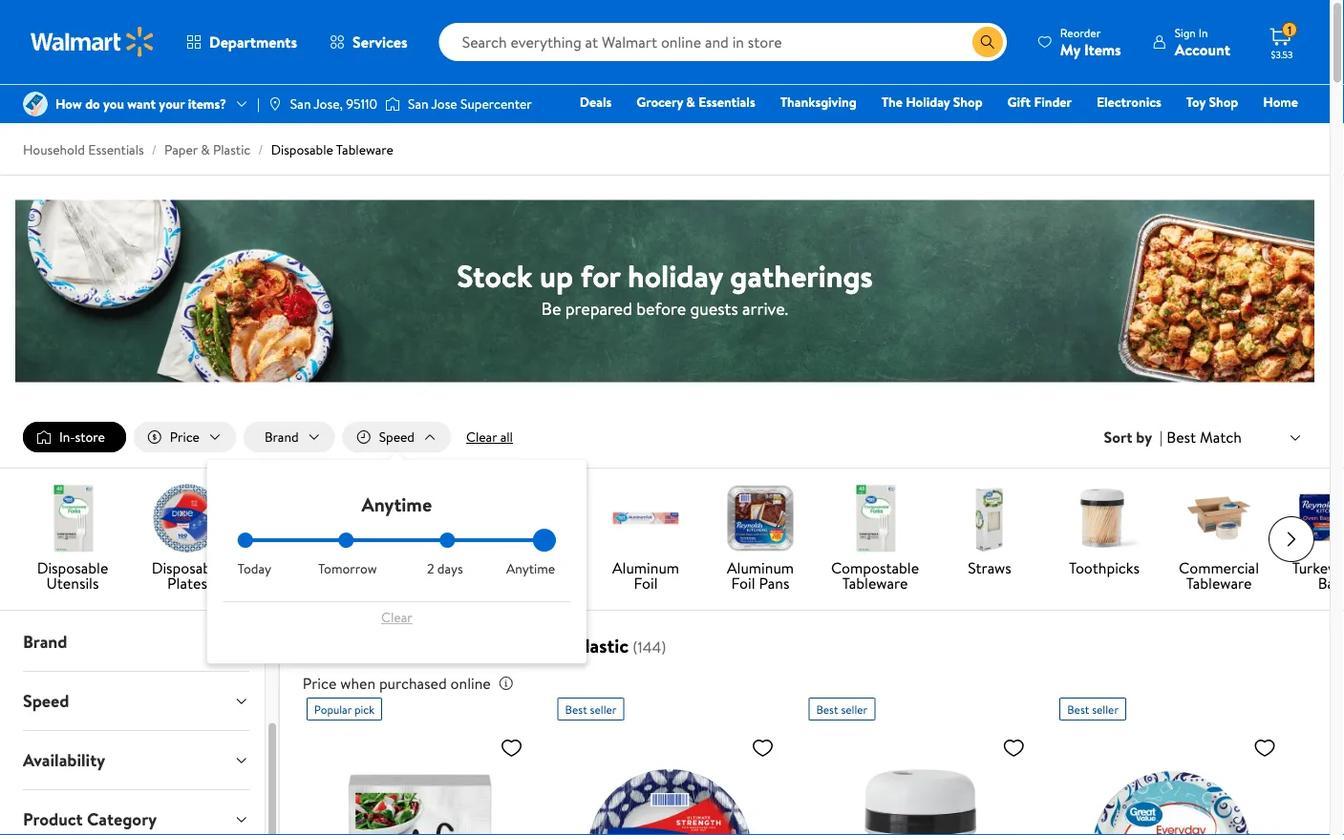 Task type: vqa. For each thing, say whether or not it's contained in the screenshot.
leftmost now
no



Task type: locate. For each thing, give the bounding box(es) containing it.
how do you want your items?
[[55, 95, 226, 113]]

0 vertical spatial paper
[[164, 140, 198, 159]]

gift finder
[[1007, 93, 1072, 111]]

plastic left (144)
[[574, 633, 629, 660]]

plastic down items?
[[213, 140, 251, 159]]

gift
[[1007, 93, 1031, 111]]

speed tab
[[8, 673, 264, 731]]

 image
[[23, 92, 48, 117]]

do
[[85, 95, 100, 113]]

 image
[[385, 95, 400, 114], [267, 96, 283, 112]]

1 foil from the left
[[634, 573, 658, 594]]

grocery & essentials
[[636, 93, 755, 111]]

2 aluminum from the left
[[727, 558, 794, 579]]

best seller for dixie ultra disposable paper bowls, 20 ounce, 25 count 'image'
[[565, 702, 617, 718]]

straws
[[968, 558, 1012, 579]]

tableware down 95110
[[336, 140, 394, 159]]

1 san from the left
[[290, 95, 311, 113]]

next slide for chipmodulewithimages list image
[[1269, 517, 1315, 563]]

anytime up how fast do you want your order? option group
[[362, 491, 432, 518]]

1 vertical spatial |
[[1160, 427, 1163, 448]]

household essentials link
[[23, 140, 144, 159]]

/
[[152, 140, 157, 159], [258, 140, 263, 159]]

0 vertical spatial clear
[[466, 428, 497, 447]]

availability tab
[[8, 732, 264, 790]]

1 horizontal spatial  image
[[385, 95, 400, 114]]

stock up for holiday gatherings. be prepared before guests arrive. image
[[15, 200, 1315, 383]]

1 horizontal spatial essentials
[[699, 93, 755, 111]]

best for mainstays 200-piece wooden toothpicks bundle with clear plastic container image
[[816, 702, 838, 718]]

how
[[55, 95, 82, 113]]

essentials
[[699, 93, 755, 111], [88, 140, 144, 159]]

paper right in
[[504, 633, 552, 660]]

turkey o
[[1292, 558, 1344, 594]]

gatherings
[[730, 254, 873, 297]]

0 horizontal spatial speed button
[[8, 673, 264, 731]]

sign in account
[[1175, 24, 1230, 60]]

clear for clear all
[[466, 428, 497, 447]]

0 horizontal spatial &
[[201, 140, 210, 159]]

in-store button
[[23, 422, 126, 453]]

fashion link
[[1001, 118, 1062, 139]]

for
[[581, 254, 620, 297]]

0 vertical spatial essentials
[[699, 93, 755, 111]]

speed up disposable cups image on the left
[[379, 428, 415, 447]]

| right items?
[[257, 95, 260, 113]]

/ down want
[[152, 140, 157, 159]]

san
[[290, 95, 311, 113], [408, 95, 429, 113]]

brand
[[265, 428, 299, 447], [23, 631, 67, 655]]

speed button inside sort and filter section element
[[343, 422, 451, 453]]

essentials down walmart site-wide search box
[[699, 93, 755, 111]]

tableware inside compostable tableware
[[842, 573, 908, 594]]

brand up disposable bowls image
[[265, 428, 299, 447]]

clear inside "button"
[[381, 609, 412, 627]]

departments button
[[170, 19, 313, 65]]

o
[[1339, 558, 1344, 579]]

1 vertical spatial essentials
[[88, 140, 144, 159]]

1 horizontal spatial best seller
[[816, 702, 868, 718]]

foil inside 'aluminum foil pans'
[[731, 573, 755, 594]]

anytime down the anytime radio
[[506, 560, 555, 579]]

0 horizontal spatial /
[[152, 140, 157, 159]]

0 vertical spatial speed button
[[343, 422, 451, 453]]

0 horizontal spatial aluminum
[[612, 558, 679, 579]]

san left 'jose'
[[408, 95, 429, 113]]

tableware down commercial tableware image at right
[[1186, 573, 1252, 594]]

tableware down compostable tableware image on the right of the page
[[842, 573, 908, 594]]

essentials down you
[[88, 140, 144, 159]]

clear
[[466, 428, 497, 447], [381, 609, 412, 627]]

clear left all
[[466, 428, 497, 447]]

foil inside "aluminum foil"
[[634, 573, 658, 594]]

best seller for mainstays 200-piece wooden toothpicks bundle with clear plastic container image
[[816, 702, 868, 718]]

& down items?
[[201, 140, 210, 159]]

paper for in
[[504, 633, 552, 660]]

1 vertical spatial clear
[[381, 609, 412, 627]]

price
[[170, 428, 200, 447], [303, 674, 337, 695]]

clear button
[[238, 603, 556, 633]]

95110
[[346, 95, 377, 113]]

brand button up disposable bowls image
[[244, 422, 335, 453]]

2 foil from the left
[[731, 573, 755, 594]]

aluminum down aluminum foil image
[[612, 558, 679, 579]]

san left jose,
[[290, 95, 311, 113]]

paper inside "paper napkins"
[[512, 558, 550, 579]]

2 horizontal spatial seller
[[1092, 702, 1119, 718]]

2 san from the left
[[408, 95, 429, 113]]

2 horizontal spatial best seller
[[1067, 702, 1119, 718]]

brand inside sort and filter section element
[[265, 428, 299, 447]]

0 horizontal spatial foil
[[634, 573, 658, 594]]

disposable for cups
[[381, 558, 452, 579]]

mainstays 200-piece wooden toothpicks bundle with clear plastic container image
[[809, 729, 1033, 836]]

1 vertical spatial paper
[[512, 558, 550, 579]]

0 horizontal spatial essentials
[[88, 140, 144, 159]]

1 vertical spatial speed
[[23, 690, 69, 714]]

3 seller from the left
[[1092, 702, 1119, 718]]

1 horizontal spatial /
[[258, 140, 263, 159]]

popular pick
[[314, 702, 375, 718]]

items?
[[188, 95, 226, 113]]

disposable for bowls
[[266, 558, 338, 579]]

jose,
[[314, 95, 343, 113]]

aluminum down the aluminum foil pans 'image'
[[727, 558, 794, 579]]

speed button up disposable cups image on the left
[[343, 422, 451, 453]]

clear down "cups"
[[381, 609, 412, 627]]

foil for aluminum foil pans
[[731, 573, 755, 594]]

1 horizontal spatial &
[[556, 633, 569, 660]]

disposable cups
[[381, 558, 452, 594]]

0 horizontal spatial san
[[290, 95, 311, 113]]

tableware inside commercial tableware
[[1186, 573, 1252, 594]]

the
[[881, 93, 903, 111]]

foil up (144)
[[634, 573, 658, 594]]

price inside dropdown button
[[170, 428, 200, 447]]

brand inside "tab"
[[23, 631, 67, 655]]

price when purchased online
[[303, 674, 491, 695]]

$3.53
[[1271, 48, 1293, 61]]

1 horizontal spatial plastic
[[574, 633, 629, 660]]

in
[[484, 633, 500, 660]]

thanksgiving link
[[772, 92, 865, 112]]

0 horizontal spatial |
[[257, 95, 260, 113]]

0 vertical spatial |
[[257, 95, 260, 113]]

1 horizontal spatial seller
[[841, 702, 868, 718]]

0 horizontal spatial best seller
[[565, 702, 617, 718]]

1 horizontal spatial |
[[1160, 427, 1163, 448]]

1 horizontal spatial brand
[[265, 428, 299, 447]]

1 horizontal spatial san
[[408, 95, 429, 113]]

1 vertical spatial &
[[201, 140, 210, 159]]

1 seller from the left
[[590, 702, 617, 718]]

disposable
[[271, 140, 333, 159], [37, 558, 108, 579], [152, 558, 223, 579], [266, 558, 338, 579], [381, 558, 452, 579], [303, 633, 393, 660]]

how fast do you want your order? option group
[[238, 533, 556, 579]]

1 vertical spatial speed button
[[8, 673, 264, 731]]

1 horizontal spatial speed button
[[343, 422, 451, 453]]

paper & plastic link
[[164, 140, 251, 159]]

reorder my items
[[1060, 24, 1121, 60]]

compostable
[[831, 558, 919, 579]]

1 vertical spatial plastic
[[574, 633, 629, 660]]

best inside dropdown button
[[1167, 427, 1196, 448]]

2 best seller from the left
[[816, 702, 868, 718]]

tableware for compostable
[[842, 573, 908, 594]]

speed button
[[343, 422, 451, 453], [8, 673, 264, 731]]

straws image
[[955, 484, 1024, 553]]

1 best seller from the left
[[565, 702, 617, 718]]

1 vertical spatial brand
[[23, 631, 67, 655]]

1 horizontal spatial clear
[[466, 428, 497, 447]]

1
[[1288, 22, 1292, 38]]

0 vertical spatial plastic
[[213, 140, 251, 159]]

& down napkins
[[556, 633, 569, 660]]

0 horizontal spatial anytime
[[362, 491, 432, 518]]

2 vertical spatial &
[[556, 633, 569, 660]]

clear inside button
[[466, 428, 497, 447]]

plastic
[[213, 140, 251, 159], [574, 633, 629, 660]]

& right grocery
[[686, 93, 695, 111]]

2 shop from the left
[[1209, 93, 1238, 111]]

1 aluminum from the left
[[612, 558, 679, 579]]

dixie ultra disposable paper bowls, 20 ounce, 25 count image
[[558, 729, 782, 836]]

aluminum foil pans image
[[726, 484, 795, 553]]

 image left jose,
[[267, 96, 283, 112]]

brand down utensils
[[23, 631, 67, 655]]

1 vertical spatial price
[[303, 674, 337, 695]]

/ right paper & plastic link
[[258, 140, 263, 159]]

anytime
[[362, 491, 432, 518], [506, 560, 555, 579]]

price for price when purchased online
[[303, 674, 337, 695]]

deals
[[580, 93, 612, 111]]

disposable plates
[[152, 558, 223, 594]]

clear all button
[[459, 422, 521, 453]]

toothpicks
[[1069, 558, 1140, 579]]

utensils
[[46, 573, 99, 594]]

0 horizontal spatial brand
[[23, 631, 67, 655]]

1 vertical spatial brand button
[[8, 613, 264, 672]]

|
[[257, 95, 260, 113], [1160, 427, 1163, 448]]

seller
[[590, 702, 617, 718], [841, 702, 868, 718], [1092, 702, 1119, 718]]

days
[[437, 560, 463, 579]]

household
[[23, 140, 85, 159]]

aluminum inside aluminum foil link
[[612, 558, 679, 579]]

1 horizontal spatial speed
[[379, 428, 415, 447]]

0 vertical spatial brand button
[[244, 422, 335, 453]]

speed inside sort and filter section element
[[379, 428, 415, 447]]

sign in to add to favorites list, dixie ultra disposable paper bowls, 20 ounce, 25 count image
[[751, 737, 774, 761]]

disposable tableware in paper & plastic (144)
[[303, 633, 666, 660]]

aluminum inside the aluminum foil pans link
[[727, 558, 794, 579]]

1 horizontal spatial aluminum
[[727, 558, 794, 579]]

0 horizontal spatial seller
[[590, 702, 617, 718]]

shop right toy on the top right
[[1209, 93, 1238, 111]]

0 horizontal spatial clear
[[381, 609, 412, 627]]

price up popular
[[303, 674, 337, 695]]

0 horizontal spatial  image
[[267, 96, 283, 112]]

reorder
[[1060, 24, 1101, 41]]

paper down your
[[164, 140, 198, 159]]

2 vertical spatial paper
[[504, 633, 552, 660]]

clear search field text image
[[949, 34, 965, 50]]

up
[[540, 254, 573, 297]]

1 horizontal spatial shop
[[1209, 93, 1238, 111]]

shop right holiday
[[953, 93, 983, 111]]

0 horizontal spatial plastic
[[213, 140, 251, 159]]

0 vertical spatial price
[[170, 428, 200, 447]]

disposable for tableware
[[303, 633, 393, 660]]

0 horizontal spatial speed
[[23, 690, 69, 714]]

0 vertical spatial &
[[686, 93, 695, 111]]

aluminum foil image
[[611, 484, 680, 553]]

pick
[[354, 702, 375, 718]]

0 vertical spatial speed
[[379, 428, 415, 447]]

1 horizontal spatial anytime
[[506, 560, 555, 579]]

2 seller from the left
[[841, 702, 868, 718]]

disposable plates image
[[153, 484, 222, 553]]

None radio
[[440, 533, 455, 548]]

foil left pans
[[731, 573, 755, 594]]

vanity fair everyday disposable paper napkins, white, 100 count image
[[306, 729, 531, 836]]

price up disposable plates image
[[170, 428, 200, 447]]

1 vertical spatial anytime
[[506, 560, 555, 579]]

gift finder link
[[999, 92, 1080, 112]]

foil
[[634, 573, 658, 594], [731, 573, 755, 594]]

sort and filter section element
[[0, 407, 1330, 468]]

commercial tableware image
[[1185, 484, 1253, 553]]

None range field
[[238, 539, 556, 543]]

& for tableware
[[556, 633, 569, 660]]

paper down the anytime radio
[[512, 558, 550, 579]]

sign in to add to favorites list, great value everyday strong, soak proof, microwave safe, disposable paper dinner plates, 10 inch, 200 plates, patterned image
[[1253, 737, 1276, 761]]

Today radio
[[238, 533, 253, 548]]

0 vertical spatial brand
[[265, 428, 299, 447]]

speed up availability
[[23, 690, 69, 714]]

straws link
[[940, 484, 1039, 580]]

category
[[87, 808, 157, 832]]

commercial
[[1179, 558, 1259, 579]]

0 horizontal spatial shop
[[953, 93, 983, 111]]

deals link
[[571, 92, 620, 112]]

1 horizontal spatial foil
[[731, 573, 755, 594]]

search icon image
[[980, 34, 995, 50]]

tableware up purchased
[[397, 633, 480, 660]]

services button
[[313, 19, 424, 65]]

in-
[[59, 428, 75, 447]]

1 horizontal spatial price
[[303, 674, 337, 695]]

0 horizontal spatial price
[[170, 428, 200, 447]]

one debit link
[[1143, 118, 1225, 139]]

2 horizontal spatial &
[[686, 93, 695, 111]]

debit
[[1184, 119, 1216, 138]]

sign
[[1175, 24, 1196, 41]]

3 best seller from the left
[[1067, 702, 1119, 718]]

| right by
[[1160, 427, 1163, 448]]

 image right 95110
[[385, 95, 400, 114]]

brand button up speed tab
[[8, 613, 264, 672]]

speed button up availability tab
[[8, 673, 264, 731]]

bowls
[[283, 573, 321, 594]]



Task type: describe. For each thing, give the bounding box(es) containing it.
disposable cups image
[[382, 484, 451, 553]]

turkey o link
[[1284, 484, 1344, 595]]

brand for the bottommost brand dropdown button
[[23, 631, 67, 655]]

1 / from the left
[[152, 140, 157, 159]]

by
[[1136, 427, 1152, 448]]

departments
[[209, 32, 297, 53]]

store
[[75, 428, 105, 447]]

2
[[427, 560, 434, 579]]

anytime inside how fast do you want your order? option group
[[506, 560, 555, 579]]

plastic for /
[[213, 140, 251, 159]]

grocery & essentials link
[[628, 92, 764, 112]]

0 vertical spatial anytime
[[362, 491, 432, 518]]

disposable for utensils
[[37, 558, 108, 579]]

paper for /
[[164, 140, 198, 159]]

Search search field
[[439, 23, 1007, 61]]

home
[[1263, 93, 1298, 111]]

finder
[[1034, 93, 1072, 111]]

san for san jose, 95110
[[290, 95, 311, 113]]

fashion
[[1009, 119, 1053, 138]]

availability button
[[8, 732, 264, 790]]

compostable tableware
[[831, 558, 919, 594]]

one debit
[[1152, 119, 1216, 138]]

commercial tableware link
[[1169, 484, 1269, 595]]

Walmart Site-Wide search field
[[439, 23, 1007, 61]]

product category button
[[8, 791, 264, 836]]

cups
[[400, 573, 433, 594]]

disposable cups link
[[367, 484, 466, 595]]

match
[[1200, 427, 1242, 448]]

| inside sort and filter section element
[[1160, 427, 1163, 448]]

aluminum foil link
[[596, 484, 695, 595]]

compostable tableware image
[[841, 484, 909, 553]]

when
[[340, 674, 375, 695]]

holiday
[[628, 254, 723, 297]]

before
[[636, 297, 686, 321]]

clear all
[[466, 428, 513, 447]]

aluminum for aluminum foil
[[612, 558, 679, 579]]

one
[[1152, 119, 1181, 138]]

napkins
[[505, 573, 557, 594]]

san for san jose supercenter
[[408, 95, 429, 113]]

 image for san jose, 95110
[[267, 96, 283, 112]]

product category tab
[[8, 791, 264, 836]]

disposable for plates
[[152, 558, 223, 579]]

you
[[103, 95, 124, 113]]

guests
[[690, 297, 738, 321]]

2 days
[[427, 560, 463, 579]]

aluminum for aluminum foil pans
[[727, 558, 794, 579]]

availability
[[23, 749, 105, 773]]

& for essentials
[[201, 140, 210, 159]]

san jose supercenter
[[408, 95, 532, 113]]

seller for mainstays 200-piece wooden toothpicks bundle with clear plastic container image
[[841, 702, 868, 718]]

registry link
[[1070, 118, 1136, 139]]

paper napkins
[[505, 558, 557, 594]]

disposable utensils image
[[38, 484, 107, 553]]

home fashion
[[1009, 93, 1298, 138]]

commercial tableware
[[1179, 558, 1259, 594]]

your
[[159, 95, 185, 113]]

household essentials / paper & plastic / disposable tableware
[[23, 140, 394, 159]]

in-store
[[59, 428, 105, 447]]

all
[[500, 428, 513, 447]]

best for great value everyday strong, soak proof, microwave safe, disposable paper dinner plates, 10 inch, 200 plates, patterned image on the bottom of page
[[1067, 702, 1089, 718]]

items
[[1084, 39, 1121, 60]]

Anytime radio
[[541, 533, 556, 548]]

Tomorrow radio
[[339, 533, 354, 548]]

walmart image
[[31, 27, 155, 57]]

tableware for commercial
[[1186, 573, 1252, 594]]

 image for san jose supercenter
[[385, 95, 400, 114]]

best match
[[1167, 427, 1242, 448]]

aluminum foil
[[612, 558, 679, 594]]

plates
[[167, 573, 207, 594]]

seller for dixie ultra disposable paper bowls, 20 ounce, 25 count 'image'
[[590, 702, 617, 718]]

paper napkins image
[[497, 484, 566, 553]]

account
[[1175, 39, 1230, 60]]

turkey oven bags image
[[1299, 484, 1344, 553]]

paper napkins link
[[481, 484, 581, 595]]

toy shop
[[1186, 93, 1238, 111]]

plastic for in
[[574, 633, 629, 660]]

disposable bowls link
[[252, 484, 352, 595]]

brand tab
[[8, 613, 264, 672]]

purchased
[[379, 674, 447, 695]]

product
[[23, 808, 83, 832]]

want
[[127, 95, 156, 113]]

1 shop from the left
[[953, 93, 983, 111]]

brand for the topmost brand dropdown button
[[265, 428, 299, 447]]

disposable utensils link
[[23, 484, 122, 595]]

2 / from the left
[[258, 140, 263, 159]]

best for dixie ultra disposable paper bowls, 20 ounce, 25 count 'image'
[[565, 702, 587, 718]]

jose
[[431, 95, 457, 113]]

legal information image
[[498, 676, 514, 692]]

great value everyday strong, soak proof, microwave safe, disposable paper dinner plates, 10 inch, 200 plates, patterned image
[[1060, 729, 1284, 836]]

tomorrow
[[318, 560, 377, 579]]

toothpicks image
[[1070, 484, 1139, 553]]

seller for great value everyday strong, soak proof, microwave safe, disposable paper dinner plates, 10 inch, 200 plates, patterned image on the bottom of page
[[1092, 702, 1119, 718]]

be
[[542, 297, 561, 321]]

sign in to add to favorites list, vanity fair everyday disposable paper napkins, white, 100 count image
[[500, 737, 523, 761]]

walmart+ link
[[1233, 118, 1307, 139]]

home link
[[1255, 92, 1307, 112]]

aluminum foil pans
[[727, 558, 794, 594]]

best seller for great value everyday strong, soak proof, microwave safe, disposable paper dinner plates, 10 inch, 200 plates, patterned image on the bottom of page
[[1067, 702, 1119, 718]]

the holiday shop
[[881, 93, 983, 111]]

foil for aluminum foil
[[634, 573, 658, 594]]

clear for clear
[[381, 609, 412, 627]]

speed inside speed tab
[[23, 690, 69, 714]]

electronics link
[[1088, 92, 1170, 112]]

compostable tableware link
[[825, 484, 925, 595]]

aluminum foil pans link
[[711, 484, 810, 595]]

best match button
[[1163, 425, 1307, 450]]

stock
[[457, 254, 532, 297]]

toy
[[1186, 93, 1206, 111]]

toothpicks link
[[1055, 484, 1154, 580]]

registry
[[1078, 119, 1127, 138]]

in
[[1199, 24, 1208, 41]]

arrive.
[[742, 297, 788, 321]]

supercenter
[[461, 95, 532, 113]]

sign in to add to favorites list, mainstays 200-piece wooden toothpicks bundle with clear plastic container image
[[1002, 737, 1025, 761]]

tableware for disposable
[[397, 633, 480, 660]]

stock up for holiday gatherings be prepared before guests arrive.
[[457, 254, 873, 321]]

toy shop link
[[1178, 92, 1247, 112]]

disposable plates link
[[138, 484, 237, 595]]

disposable bowls image
[[267, 484, 336, 553]]

turkey
[[1292, 558, 1335, 579]]

prepared
[[565, 297, 632, 321]]

price for price
[[170, 428, 200, 447]]

san jose, 95110
[[290, 95, 377, 113]]

disposable bowls
[[266, 558, 338, 594]]

product category
[[23, 808, 157, 832]]



